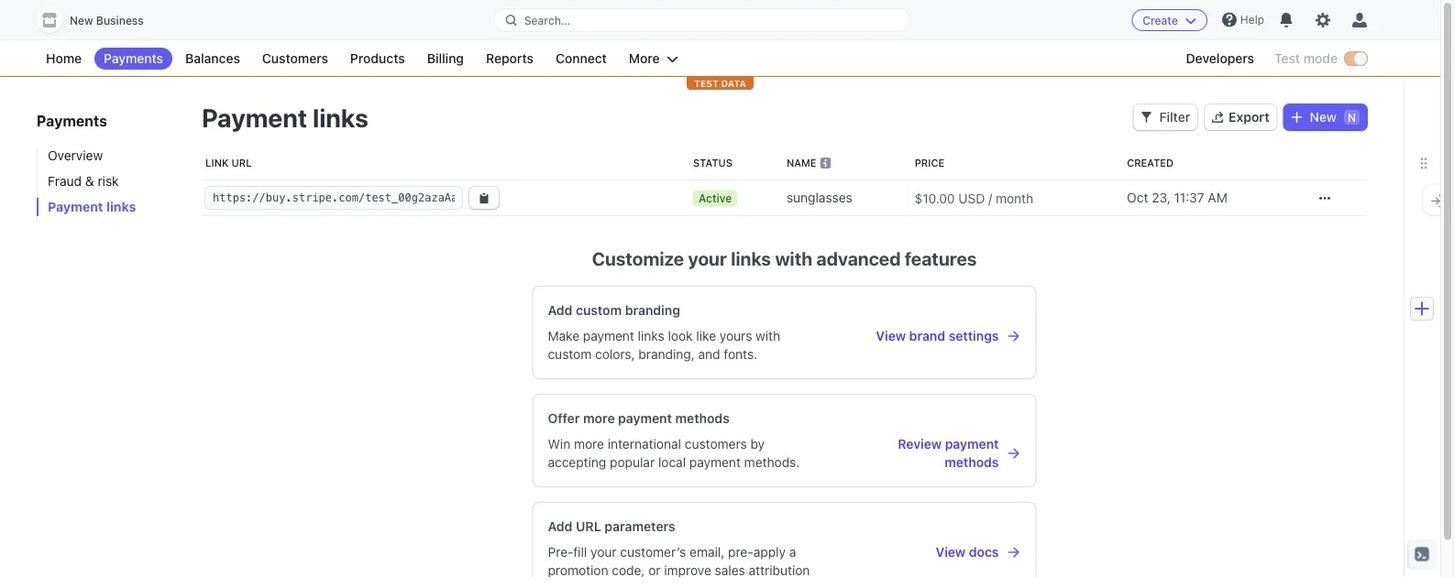 Task type: vqa. For each thing, say whether or not it's contained in the screenshot.
or
yes



Task type: locate. For each thing, give the bounding box(es) containing it.
payment links
[[202, 102, 368, 132], [48, 199, 136, 215]]

add url parameters
[[548, 519, 675, 534]]

new left business
[[70, 14, 93, 27]]

branding,
[[638, 347, 695, 362]]

overview
[[48, 148, 103, 163]]

add for add custom branding
[[548, 303, 573, 318]]

1 vertical spatial svg image
[[479, 193, 490, 204]]

view inside view docs link
[[936, 545, 966, 560]]

new left n
[[1310, 110, 1337, 125]]

payments down business
[[104, 51, 163, 66]]

1 vertical spatial custom
[[548, 347, 592, 362]]

1 horizontal spatial new
[[1310, 110, 1337, 125]]

1 vertical spatial methods
[[945, 455, 999, 470]]

billing link
[[418, 48, 473, 70]]

0 vertical spatial payment
[[202, 102, 307, 132]]

yours
[[720, 329, 752, 344]]

with left advanced
[[775, 248, 812, 269]]

links down fraud & risk "link"
[[106, 199, 136, 215]]

customize your links with advanced features
[[592, 248, 977, 269]]

0 vertical spatial add
[[548, 303, 573, 318]]

your right fill at left bottom
[[590, 545, 617, 560]]

more up accepting
[[574, 437, 604, 452]]

reports
[[486, 51, 534, 66]]

n
[[1348, 111, 1356, 124]]

features
[[905, 248, 977, 269]]

1 vertical spatial view
[[936, 545, 966, 560]]

usd
[[958, 190, 985, 206]]

1 vertical spatial your
[[590, 545, 617, 560]]

payment inside review payment methods
[[945, 437, 999, 452]]

advanced
[[816, 248, 901, 269]]

links up branding,
[[638, 329, 664, 344]]

view docs link
[[840, 544, 1021, 562]]

methods inside review payment methods
[[945, 455, 999, 470]]

month
[[996, 190, 1033, 206]]

1 vertical spatial add
[[548, 519, 573, 534]]

0 vertical spatial new
[[70, 14, 93, 27]]

custom inside make payment links look like yours with custom colors, branding, and fonts.
[[548, 347, 592, 362]]

more
[[629, 51, 660, 66]]

notifications image
[[1279, 13, 1294, 28]]

price
[[915, 157, 945, 169]]

or
[[648, 563, 661, 578]]

payment down the fraud & risk
[[48, 199, 103, 215]]

oct 23, 11:37 am link
[[1120, 182, 1303, 215]]

1 vertical spatial with
[[756, 329, 780, 344]]

payment links down &
[[48, 199, 136, 215]]

custom
[[576, 303, 622, 318], [548, 347, 592, 362]]

1 horizontal spatial payment
[[202, 102, 307, 132]]

0 vertical spatial with
[[775, 248, 812, 269]]

Search… search field
[[495, 9, 909, 32]]

svg image
[[1141, 112, 1152, 123], [479, 193, 490, 204]]

0 horizontal spatial url
[[232, 157, 252, 169]]

with right yours
[[756, 329, 780, 344]]

win more international customers by accepting popular local payment methods.
[[548, 437, 800, 470]]

methods up view docs
[[945, 455, 999, 470]]

payment down customers
[[689, 455, 741, 470]]

None text field
[[205, 187, 462, 209]]

1 horizontal spatial payment links
[[202, 102, 368, 132]]

0 horizontal spatial your
[[590, 545, 617, 560]]

more inside the win more international customers by accepting popular local payment methods.
[[574, 437, 604, 452]]

0 horizontal spatial view
[[876, 329, 906, 344]]

1 add from the top
[[548, 303, 573, 318]]

links inside make payment links look like yours with custom colors, branding, and fonts.
[[638, 329, 664, 344]]

add for add url parameters
[[548, 519, 573, 534]]

0 horizontal spatial methods
[[675, 411, 730, 426]]

balances
[[185, 51, 240, 66]]

0 vertical spatial payment links
[[202, 102, 368, 132]]

accepting
[[548, 455, 606, 470]]

fraud & risk
[[48, 174, 119, 189]]

svg image
[[1291, 112, 1302, 123], [1319, 193, 1330, 204]]

link
[[205, 157, 229, 169]]

links down products link
[[313, 102, 368, 132]]

view for view brand settings
[[876, 329, 906, 344]]

and
[[698, 347, 720, 362]]

with
[[775, 248, 812, 269], [756, 329, 780, 344]]

fonts.
[[724, 347, 757, 362]]

improve
[[664, 563, 711, 578]]

more right offer
[[583, 411, 615, 426]]

win
[[548, 437, 570, 452]]

reports link
[[477, 48, 543, 70]]

am
[[1208, 190, 1227, 205]]

0 horizontal spatial svg image
[[1291, 112, 1302, 123]]

url for link
[[232, 157, 252, 169]]

promotion
[[548, 563, 608, 578]]

payment up colors,
[[583, 329, 634, 344]]

1 horizontal spatial methods
[[945, 455, 999, 470]]

payment links down customers link at the top left
[[202, 102, 368, 132]]

more
[[583, 411, 615, 426], [574, 437, 604, 452]]

1 horizontal spatial url
[[576, 519, 601, 534]]

export button
[[1205, 105, 1277, 130]]

1 horizontal spatial view
[[936, 545, 966, 560]]

new inside "new business" button
[[70, 14, 93, 27]]

1 vertical spatial payments
[[37, 112, 107, 130]]

products
[[350, 51, 405, 66]]

custom down make
[[548, 347, 592, 362]]

methods up customers
[[675, 411, 730, 426]]

0 vertical spatial svg image
[[1291, 112, 1302, 123]]

test
[[1274, 51, 1300, 66]]

0 horizontal spatial payment
[[48, 199, 103, 215]]

23,
[[1152, 190, 1171, 205]]

view left docs
[[936, 545, 966, 560]]

url
[[232, 157, 252, 169], [576, 519, 601, 534]]

billing
[[427, 51, 464, 66]]

0 horizontal spatial svg image
[[479, 193, 490, 204]]

1 vertical spatial url
[[576, 519, 601, 534]]

0 vertical spatial payments
[[104, 51, 163, 66]]

1 vertical spatial svg image
[[1319, 193, 1330, 204]]

active
[[699, 192, 732, 205]]

1 vertical spatial payment links
[[48, 199, 136, 215]]

your down active on the top of the page
[[688, 248, 727, 269]]

0 vertical spatial url
[[232, 157, 252, 169]]

view left brand
[[876, 329, 906, 344]]

payment up link url
[[202, 102, 307, 132]]

customers
[[685, 437, 747, 452]]

help
[[1240, 13, 1264, 26]]

payment right review
[[945, 437, 999, 452]]

local
[[658, 455, 686, 470]]

colors,
[[595, 347, 635, 362]]

view
[[876, 329, 906, 344], [936, 545, 966, 560]]

1 vertical spatial more
[[574, 437, 604, 452]]

add up pre-
[[548, 519, 573, 534]]

payment links link
[[37, 198, 183, 216]]

make payment links look like yours with custom colors, branding, and fonts.
[[548, 329, 780, 362]]

payment inside make payment links look like yours with custom colors, branding, and fonts.
[[583, 329, 634, 344]]

with inside make payment links look like yours with custom colors, branding, and fonts.
[[756, 329, 780, 344]]

custom up make
[[576, 303, 622, 318]]

payments up overview at the left of page
[[37, 112, 107, 130]]

payment
[[583, 329, 634, 344], [618, 411, 672, 426], [945, 437, 999, 452], [689, 455, 741, 470]]

add up make
[[548, 303, 573, 318]]

add custom branding
[[548, 303, 680, 318]]

active link
[[686, 182, 779, 215]]

url right link
[[232, 157, 252, 169]]

like
[[696, 329, 716, 344]]

home
[[46, 51, 82, 66]]

0 vertical spatial view
[[876, 329, 906, 344]]

2 add from the top
[[548, 519, 573, 534]]

1 horizontal spatial svg image
[[1141, 112, 1152, 123]]

view inside view brand settings link
[[876, 329, 906, 344]]

1 vertical spatial new
[[1310, 110, 1337, 125]]

0 vertical spatial svg image
[[1141, 112, 1152, 123]]

risk
[[98, 174, 119, 189]]

new business button
[[37, 7, 162, 33]]

new
[[70, 14, 93, 27], [1310, 110, 1337, 125]]

0 vertical spatial more
[[583, 411, 615, 426]]

pre-
[[548, 545, 573, 560]]

0 horizontal spatial new
[[70, 14, 93, 27]]

offer
[[548, 411, 580, 426]]

1 horizontal spatial your
[[688, 248, 727, 269]]

&
[[85, 174, 94, 189]]

more for win
[[574, 437, 604, 452]]

0 horizontal spatial payment links
[[48, 199, 136, 215]]

$10.00 usd / month
[[915, 190, 1033, 206]]

add
[[548, 303, 573, 318], [548, 519, 573, 534]]

url up fill at left bottom
[[576, 519, 601, 534]]



Task type: describe. For each thing, give the bounding box(es) containing it.
0 vertical spatial your
[[688, 248, 727, 269]]

payment up the international
[[618, 411, 672, 426]]

your inside pre-fill your customer's email, pre-apply a promotion code, or improve sales attributio
[[590, 545, 617, 560]]

more for offer
[[583, 411, 615, 426]]

make
[[548, 329, 580, 344]]

review
[[898, 437, 942, 452]]

brand
[[909, 329, 945, 344]]

help button
[[1215, 5, 1272, 34]]

by
[[750, 437, 765, 452]]

status
[[693, 157, 733, 169]]

developers
[[1186, 51, 1254, 66]]

test mode
[[1274, 51, 1338, 66]]

home link
[[37, 48, 91, 70]]

more button
[[620, 48, 687, 70]]

sunglasses link
[[779, 182, 907, 215]]

create button
[[1132, 9, 1207, 31]]

new business
[[70, 14, 144, 27]]

Search… text field
[[495, 9, 909, 32]]

svg image inside filter popup button
[[1141, 112, 1152, 123]]

review payment methods
[[898, 437, 999, 470]]

oct 23, 11:37 am
[[1127, 190, 1227, 205]]

customize
[[592, 248, 684, 269]]

0 vertical spatial methods
[[675, 411, 730, 426]]

pre-
[[728, 545, 753, 560]]

review payment methods link
[[840, 435, 1021, 472]]

fill
[[573, 545, 587, 560]]

1 vertical spatial payment
[[48, 199, 103, 215]]

link url
[[205, 157, 252, 169]]

name
[[787, 157, 816, 169]]

email,
[[690, 545, 725, 560]]

settings
[[949, 329, 999, 344]]

customers
[[262, 51, 328, 66]]

branding
[[625, 303, 680, 318]]

payment inside the win more international customers by accepting popular local payment methods.
[[689, 455, 741, 470]]

docs
[[969, 545, 999, 560]]

created
[[1127, 157, 1174, 169]]

create
[[1143, 14, 1178, 27]]

fraud & risk link
[[37, 172, 183, 191]]

balances link
[[176, 48, 249, 70]]

filter button
[[1134, 105, 1198, 130]]

view for view docs
[[936, 545, 966, 560]]

view brand settings
[[876, 329, 999, 344]]

connect link
[[546, 48, 616, 70]]

test
[[694, 78, 719, 88]]

business
[[96, 14, 144, 27]]

view brand settings link
[[840, 327, 1021, 346]]

mode
[[1303, 51, 1338, 66]]

customer's
[[620, 545, 686, 560]]

view docs
[[936, 545, 999, 560]]

products link
[[341, 48, 414, 70]]

/
[[988, 190, 992, 206]]

a
[[789, 545, 796, 560]]

fraud
[[48, 174, 82, 189]]

new for new business
[[70, 14, 93, 27]]

international
[[608, 437, 681, 452]]

developers link
[[1177, 48, 1263, 70]]

sunglasses
[[787, 190, 852, 205]]

customers link
[[253, 48, 337, 70]]

export
[[1229, 110, 1269, 125]]

11:37
[[1174, 190, 1204, 205]]

search…
[[524, 14, 571, 27]]

offer more payment methods
[[548, 411, 730, 426]]

$10.00 usd / month link
[[907, 183, 1120, 213]]

url for add
[[576, 519, 601, 534]]

pre-fill your customer's email, pre-apply a promotion code, or improve sales attributio
[[548, 545, 810, 578]]

test data
[[694, 78, 746, 88]]

filter
[[1159, 110, 1190, 125]]

payments link
[[95, 48, 172, 70]]

overview link
[[37, 147, 183, 165]]

1 horizontal spatial svg image
[[1319, 193, 1330, 204]]

new for new
[[1310, 110, 1337, 125]]

0 vertical spatial custom
[[576, 303, 622, 318]]

popular
[[610, 455, 655, 470]]

connect
[[556, 51, 607, 66]]

links down the active link
[[731, 248, 771, 269]]

sales
[[715, 563, 745, 578]]

payments inside payments link
[[104, 51, 163, 66]]

oct
[[1127, 190, 1148, 205]]

$10.00
[[915, 190, 955, 206]]

apply
[[753, 545, 786, 560]]

look
[[668, 329, 693, 344]]



